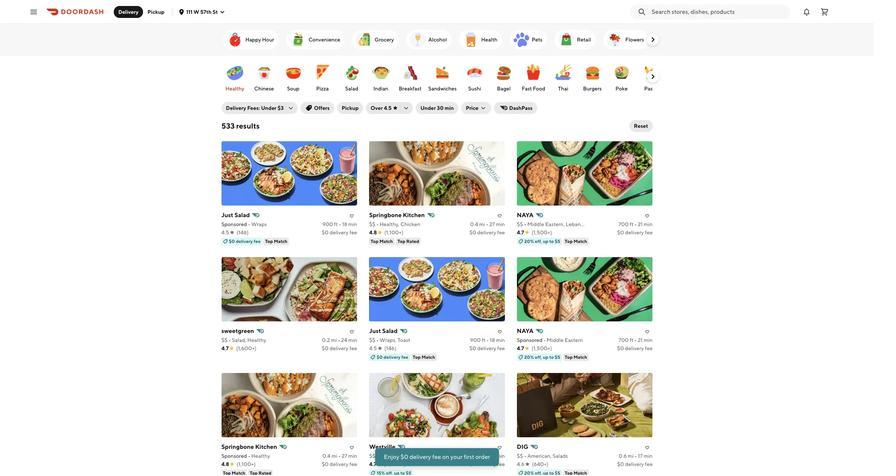 Task type: describe. For each thing, give the bounding box(es) containing it.
happy
[[245, 37, 261, 43]]

2 to from the top
[[550, 355, 554, 361]]

$$ • healthy, chicken
[[369, 222, 420, 228]]

533 results
[[222, 122, 260, 130]]

hour
[[262, 37, 274, 43]]

convenience image
[[289, 31, 307, 49]]

st
[[213, 9, 218, 15]]

1 20% from the top
[[525, 239, 534, 245]]

american,
[[528, 454, 552, 460]]

indian
[[374, 86, 389, 92]]

fast food
[[522, 86, 545, 92]]

0 horizontal spatial $0
[[229, 239, 235, 245]]

1 $5 from the top
[[555, 239, 561, 245]]

0 items, open order cart image
[[821, 7, 830, 16]]

fast
[[522, 86, 532, 92]]

sponsored for springbone kitchen
[[222, 454, 247, 460]]

1 off, from the top
[[535, 239, 542, 245]]

0 horizontal spatial pickup
[[148, 9, 165, 15]]

0.2 mi • 24 min
[[322, 338, 357, 344]]

1 vertical spatial 900
[[470, 338, 481, 344]]

1 horizontal spatial 4.8
[[369, 230, 377, 236]]

(640+)
[[532, 462, 549, 468]]

4.7 down the sponsored • middle eastern
[[517, 346, 524, 352]]

1 horizontal spatial 900 ft • 18 min
[[470, 338, 505, 344]]

1 vertical spatial burgers
[[411, 454, 429, 460]]

offers
[[314, 105, 330, 111]]

food
[[533, 86, 545, 92]]

$​0 delivery fee for $$ • wraps, toast
[[470, 346, 505, 352]]

over
[[371, 105, 383, 111]]

happy hour
[[245, 37, 274, 43]]

2 off, from the top
[[535, 355, 542, 361]]

0.5
[[470, 454, 478, 460]]

eastern
[[565, 338, 583, 344]]

2 up from the top
[[543, 355, 549, 361]]

sponsored • wraps
[[222, 222, 267, 228]]

salads
[[553, 454, 568, 460]]

$$ • salad, healthy
[[222, 338, 266, 344]]

wraps,
[[380, 338, 397, 344]]

(1,600+)
[[236, 346, 257, 352]]

pasta
[[644, 86, 658, 92]]

0 horizontal spatial (146)
[[237, 230, 249, 236]]

1 700 from the top
[[619, 222, 629, 228]]

toast
[[398, 338, 410, 344]]

0 vertical spatial healthy
[[226, 86, 244, 92]]

flowers link
[[603, 30, 649, 49]]

1 horizontal spatial $0 delivery fee
[[377, 355, 408, 361]]

0.6 mi • 17 min
[[619, 454, 653, 460]]

flowers image
[[606, 31, 624, 49]]

pets link
[[510, 30, 547, 49]]

price
[[466, 105, 479, 111]]

$$ • american, salads
[[517, 454, 568, 460]]

1 next button of carousel image from the top
[[649, 36, 657, 43]]

$​0 for $$ • healthy, chicken
[[470, 230, 476, 236]]

1 vertical spatial 27
[[342, 454, 347, 460]]

0 vertical spatial burgers
[[583, 86, 602, 92]]

fees:
[[247, 105, 260, 111]]

dig
[[517, 444, 528, 451]]

grocery
[[375, 37, 394, 43]]

reset button
[[630, 120, 653, 132]]

order
[[476, 454, 490, 461]]

4.5 inside button
[[384, 105, 392, 111]]

1 horizontal spatial just
[[369, 328, 381, 335]]

$$ for sweetgreen
[[222, 338, 228, 344]]

alcohol link
[[406, 30, 451, 49]]

0 vertical spatial springbone kitchen
[[369, 212, 425, 219]]

breakfast
[[399, 86, 422, 92]]

57th
[[200, 9, 212, 15]]

chicken
[[401, 222, 420, 228]]

$​0 delivery fee for $$ • middle eastern, lebanese
[[617, 230, 653, 236]]

0 horizontal spatial just salad
[[222, 212, 250, 219]]

1 vertical spatial pickup button
[[337, 102, 363, 114]]

over 4.5 button
[[366, 102, 413, 114]]

pets image
[[513, 31, 531, 49]]

1 horizontal spatial pickup
[[342, 105, 359, 111]]

retail image
[[558, 31, 576, 49]]

offers button
[[301, 102, 334, 114]]

0 vertical spatial 900 ft • 18 min
[[322, 222, 357, 228]]

poke
[[616, 86, 628, 92]]

sweetgreen
[[222, 328, 254, 335]]

0.5 mi • 32 min
[[470, 454, 505, 460]]

happy hour link
[[223, 30, 279, 49]]

pizza
[[316, 86, 329, 92]]

sponsored • healthy
[[222, 454, 270, 460]]

delivery button
[[114, 6, 143, 18]]

chinese
[[254, 86, 274, 92]]

1 horizontal spatial 0.4 mi • 27 min
[[470, 222, 505, 228]]

westville
[[369, 444, 396, 451]]

notification bell image
[[803, 7, 812, 16]]

1 vertical spatial 0.4
[[323, 454, 331, 460]]

middle for eastern
[[547, 338, 564, 344]]

delivery fees: under $3
[[226, 105, 284, 111]]

111 w 57th st
[[186, 9, 218, 15]]

thai
[[558, 86, 569, 92]]

under inside button
[[421, 105, 436, 111]]

sandwiches
[[428, 86, 457, 92]]

sandwiches,
[[380, 454, 409, 460]]

grocery image
[[355, 31, 373, 49]]

alcohol
[[429, 37, 447, 43]]

1 horizontal spatial (1,100+)
[[385, 230, 404, 236]]

lebanese
[[566, 222, 589, 228]]

convenience link
[[286, 30, 345, 49]]

health
[[481, 37, 498, 43]]

retail link
[[555, 30, 596, 49]]

$​0 for $$ • american, salads
[[617, 462, 624, 468]]

retail
[[577, 37, 591, 43]]

(6,000+)
[[384, 462, 406, 468]]

2 $5 from the top
[[555, 355, 561, 361]]

on
[[442, 454, 449, 461]]

price button
[[462, 102, 491, 114]]

flowers
[[626, 37, 644, 43]]

$​0 for $$ • sandwiches, burgers
[[470, 462, 476, 468]]

dashpass button
[[494, 102, 537, 114]]

1 to from the top
[[550, 239, 554, 245]]

$$ for westville
[[369, 454, 376, 460]]

$$ for naya
[[517, 222, 523, 228]]

top rated
[[398, 239, 419, 245]]

happy hour image
[[226, 31, 244, 49]]

dashpass
[[509, 105, 533, 111]]

1 horizontal spatial kitchen
[[403, 212, 425, 219]]

30
[[437, 105, 444, 111]]

$3
[[278, 105, 284, 111]]

w
[[194, 9, 199, 15]]

2 20% from the top
[[525, 355, 534, 361]]

0 vertical spatial 900
[[322, 222, 333, 228]]

2 20% off, up to $5 from the top
[[525, 355, 561, 361]]

results
[[236, 122, 260, 130]]

1 vertical spatial healthy
[[247, 338, 266, 344]]

$​0 for $$ • salad, healthy
[[322, 346, 329, 352]]



Task type: locate. For each thing, give the bounding box(es) containing it.
under left $3
[[261, 105, 277, 111]]

21
[[638, 222, 643, 228], [638, 338, 643, 344]]

0 horizontal spatial $0 delivery fee
[[229, 239, 261, 245]]

1 700 ft • 21 min from the top
[[619, 222, 653, 228]]

4.7 for $$ • sandwiches, burgers
[[369, 462, 377, 468]]

1 horizontal spatial springbone
[[369, 212, 402, 219]]

off, down the sponsored • middle eastern
[[535, 355, 542, 361]]

2 700 ft • 21 min from the top
[[619, 338, 653, 344]]

enjoy
[[384, 454, 400, 461]]

1 horizontal spatial 0.4
[[470, 222, 478, 228]]

2 next button of carousel image from the top
[[649, 73, 657, 81]]

mi for $$ • sandwiches, burgers
[[479, 454, 485, 460]]

convenience
[[309, 37, 340, 43]]

17
[[638, 454, 643, 460]]

salad,
[[232, 338, 246, 344]]

1 21 from the top
[[638, 222, 643, 228]]

burgers right thai
[[583, 86, 602, 92]]

1 horizontal spatial $0
[[377, 355, 383, 361]]

pickup right delivery button
[[148, 9, 165, 15]]

next button of carousel image
[[649, 36, 657, 43], [649, 73, 657, 81]]

4.7 for $$ • salad, healthy
[[222, 346, 229, 352]]

2 vertical spatial healthy
[[251, 454, 270, 460]]

Store search: begin typing to search for stores available on DoorDash text field
[[652, 8, 786, 16]]

salad up $$ • wraps, toast
[[382, 328, 398, 335]]

0 vertical spatial just salad
[[222, 212, 250, 219]]

20% off, up to $5 down $$ • middle eastern, lebanese at top
[[525, 239, 561, 245]]

reset
[[634, 123, 648, 129]]

$$ left the healthy,
[[369, 222, 376, 228]]

to down the sponsored • middle eastern
[[550, 355, 554, 361]]

18
[[342, 222, 347, 228], [490, 338, 495, 344]]

0 horizontal spatial 4.8
[[222, 462, 229, 468]]

sponsored for naya
[[517, 338, 543, 344]]

0 vertical spatial $5
[[555, 239, 561, 245]]

grocery link
[[352, 30, 399, 49]]

24
[[341, 338, 347, 344]]

0 vertical spatial 4.8
[[369, 230, 377, 236]]

$​0 delivery fee for $$ • sandwiches, burgers
[[470, 462, 505, 468]]

over 4.5
[[371, 105, 392, 111]]

just up wraps, at bottom left
[[369, 328, 381, 335]]

2 vertical spatial salad
[[382, 328, 398, 335]]

$​0 delivery fee for $$ • healthy, chicken
[[470, 230, 505, 236]]

$$ for dig
[[517, 454, 523, 460]]

2 under from the left
[[421, 105, 436, 111]]

match
[[274, 239, 288, 245], [380, 239, 393, 245], [574, 239, 587, 245], [422, 355, 435, 361], [574, 355, 587, 361]]

0 vertical spatial $0 delivery fee
[[229, 239, 261, 245]]

(146) down sponsored • wraps in the left of the page
[[237, 230, 249, 236]]

2 horizontal spatial 4.5
[[384, 105, 392, 111]]

health link
[[459, 30, 502, 49]]

1 horizontal spatial 27
[[490, 222, 495, 228]]

up down the sponsored • middle eastern
[[543, 355, 549, 361]]

0 horizontal spatial under
[[261, 105, 277, 111]]

0.4 mi • 27 min
[[470, 222, 505, 228], [323, 454, 357, 460]]

0.2
[[322, 338, 330, 344]]

0 vertical spatial next button of carousel image
[[649, 36, 657, 43]]

(146) down $$ • wraps, toast
[[385, 346, 396, 352]]

next button of carousel image up the "pasta"
[[649, 73, 657, 81]]

2 naya from the top
[[517, 328, 534, 335]]

4.7 for $$ • middle eastern, lebanese
[[517, 230, 524, 236]]

1 horizontal spatial salad
[[345, 86, 358, 92]]

(146)
[[237, 230, 249, 236], [385, 346, 396, 352]]

0 vertical spatial 4.5
[[384, 105, 392, 111]]

health image
[[462, 31, 480, 49]]

kitchen up "chicken"
[[403, 212, 425, 219]]

middle for eastern,
[[528, 222, 544, 228]]

$​0 for $$ • wraps, toast
[[470, 346, 476, 352]]

0 horizontal spatial burgers
[[411, 454, 429, 460]]

1 vertical spatial delivery
[[226, 105, 246, 111]]

2 vertical spatial sponsored
[[222, 454, 247, 460]]

4.5
[[384, 105, 392, 111], [222, 230, 229, 236], [369, 346, 377, 352]]

$$ up 4.6
[[517, 454, 523, 460]]

salad up sponsored • wraps in the left of the page
[[235, 212, 250, 219]]

0 vertical spatial kitchen
[[403, 212, 425, 219]]

just salad up sponsored • wraps in the left of the page
[[222, 212, 250, 219]]

naya up the sponsored • middle eastern
[[517, 328, 534, 335]]

0 vertical spatial salad
[[345, 86, 358, 92]]

pickup left over
[[342, 105, 359, 111]]

under left 30
[[421, 105, 436, 111]]

1 horizontal spatial just salad
[[369, 328, 398, 335]]

1 vertical spatial springbone
[[222, 444, 254, 451]]

naya
[[517, 212, 534, 219], [517, 328, 534, 335]]

2 horizontal spatial salad
[[382, 328, 398, 335]]

0 vertical spatial just
[[222, 212, 233, 219]]

1 vertical spatial (1,500+)
[[532, 346, 552, 352]]

eastern,
[[546, 222, 565, 228]]

springbone kitchen
[[369, 212, 425, 219], [222, 444, 277, 451]]

4.8 down sponsored • healthy
[[222, 462, 229, 468]]

sponsored
[[222, 222, 247, 228], [517, 338, 543, 344], [222, 454, 247, 460]]

mi for $$ • american, salads
[[628, 454, 634, 460]]

$0 down sponsored • wraps in the left of the page
[[229, 239, 235, 245]]

pickup
[[148, 9, 165, 15], [342, 105, 359, 111]]

min
[[445, 105, 454, 111], [348, 222, 357, 228], [496, 222, 505, 228], [644, 222, 653, 228], [348, 338, 357, 344], [496, 338, 505, 344], [644, 338, 653, 344], [348, 454, 357, 460], [496, 454, 505, 460], [644, 454, 653, 460]]

mi for $$ • healthy, chicken
[[479, 222, 485, 228]]

pickup button left over
[[337, 102, 363, 114]]

20% down the sponsored • middle eastern
[[525, 355, 534, 361]]

0 vertical spatial off,
[[535, 239, 542, 245]]

soup
[[287, 86, 300, 92]]

4.5 right over
[[384, 105, 392, 111]]

4.5 down $$ • wraps, toast
[[369, 346, 377, 352]]

533
[[222, 122, 235, 130]]

0 vertical spatial pickup button
[[143, 6, 169, 18]]

mi for $$ • salad, healthy
[[331, 338, 337, 344]]

111 w 57th st button
[[179, 9, 225, 15]]

springbone kitchen up '$$ • healthy, chicken'
[[369, 212, 425, 219]]

0 vertical spatial (146)
[[237, 230, 249, 236]]

2 horizontal spatial $0
[[401, 454, 409, 461]]

pickup button left 111
[[143, 6, 169, 18]]

1 vertical spatial 20%
[[525, 355, 534, 361]]

1 vertical spatial just salad
[[369, 328, 398, 335]]

(1,100+) down '$$ • healthy, chicken'
[[385, 230, 404, 236]]

1 horizontal spatial under
[[421, 105, 436, 111]]

4.8 down '$$ • healthy, chicken'
[[369, 230, 377, 236]]

springbone up the healthy,
[[369, 212, 402, 219]]

up down $$ • middle eastern, lebanese at top
[[543, 239, 549, 245]]

delivery for delivery fees: under $3
[[226, 105, 246, 111]]

off,
[[535, 239, 542, 245], [535, 355, 542, 361]]

1 horizontal spatial pickup button
[[337, 102, 363, 114]]

$$
[[369, 222, 376, 228], [517, 222, 523, 228], [222, 338, 228, 344], [369, 338, 376, 344], [369, 454, 376, 460], [517, 454, 523, 460]]

just salad up wraps, at bottom left
[[369, 328, 398, 335]]

(1,500+) down $$ • middle eastern, lebanese at top
[[532, 230, 552, 236]]

2 vertical spatial $0
[[401, 454, 409, 461]]

$$ • sandwiches, burgers
[[369, 454, 429, 460]]

1 vertical spatial 21
[[638, 338, 643, 344]]

middle left eastern,
[[528, 222, 544, 228]]

1 vertical spatial springbone kitchen
[[222, 444, 277, 451]]

$​0 delivery fee for $$ • american, salads
[[617, 462, 653, 468]]

enjoy $0 delivery fee on your first order
[[384, 454, 490, 461]]

just up sponsored • wraps in the left of the page
[[222, 212, 233, 219]]

(1,500+)
[[532, 230, 552, 236], [532, 346, 552, 352]]

0 vertical spatial to
[[550, 239, 554, 245]]

1 horizontal spatial 900
[[470, 338, 481, 344]]

top
[[265, 239, 273, 245], [371, 239, 379, 245], [398, 239, 406, 245], [565, 239, 573, 245], [413, 355, 421, 361], [565, 355, 573, 361]]

middle left eastern
[[547, 338, 564, 344]]

1 vertical spatial 20% off, up to $5
[[525, 355, 561, 361]]

1 vertical spatial to
[[550, 355, 554, 361]]

1 vertical spatial 900 ft • 18 min
[[470, 338, 505, 344]]

$0 delivery fee down $$ • wraps, toast
[[377, 355, 408, 361]]

burgers right sandwiches, on the left bottom of the page
[[411, 454, 429, 460]]

off, down $$ • middle eastern, lebanese at top
[[535, 239, 542, 245]]

1 vertical spatial $5
[[555, 355, 561, 361]]

0 vertical spatial 700
[[619, 222, 629, 228]]

4.8
[[369, 230, 377, 236], [222, 462, 229, 468]]

2 700 from the top
[[619, 338, 629, 344]]

2 21 from the top
[[638, 338, 643, 344]]

1 vertical spatial naya
[[517, 328, 534, 335]]

1 vertical spatial $0
[[377, 355, 383, 361]]

min inside button
[[445, 105, 454, 111]]

1 vertical spatial 4.5
[[222, 230, 229, 236]]

springbone kitchen up sponsored • healthy
[[222, 444, 277, 451]]

2 (1,500+) from the top
[[532, 346, 552, 352]]

top match
[[265, 239, 288, 245], [371, 239, 393, 245], [565, 239, 587, 245], [413, 355, 435, 361], [565, 355, 587, 361]]

4.7 down westville
[[369, 462, 377, 468]]

0 horizontal spatial just
[[222, 212, 233, 219]]

0 horizontal spatial 900
[[322, 222, 333, 228]]

1 under from the left
[[261, 105, 277, 111]]

4.7 down $$ • salad, healthy
[[222, 346, 229, 352]]

first
[[464, 454, 474, 461]]

0.6
[[619, 454, 627, 460]]

0 horizontal spatial pickup button
[[143, 6, 169, 18]]

$5 down eastern,
[[555, 239, 561, 245]]

0 horizontal spatial 0.4 mi • 27 min
[[323, 454, 357, 460]]

1 vertical spatial salad
[[235, 212, 250, 219]]

naya up $$ • middle eastern, lebanese at top
[[517, 212, 534, 219]]

to down $$ • middle eastern, lebanese at top
[[550, 239, 554, 245]]

delivery
[[118, 9, 139, 15], [226, 105, 246, 111]]

2 vertical spatial 4.5
[[369, 346, 377, 352]]

delivery inside button
[[118, 9, 139, 15]]

(1,500+) down the sponsored • middle eastern
[[532, 346, 552, 352]]

32
[[489, 454, 495, 460]]

sushi
[[468, 86, 481, 92]]

20%
[[525, 239, 534, 245], [525, 355, 534, 361]]

0 vertical spatial sponsored
[[222, 222, 247, 228]]

1 horizontal spatial 18
[[490, 338, 495, 344]]

20% down $$ • middle eastern, lebanese at top
[[525, 239, 534, 245]]

open menu image
[[29, 7, 38, 16]]

$$ for springbone kitchen
[[369, 222, 376, 228]]

$$ down westville
[[369, 454, 376, 460]]

1 20% off, up to $5 from the top
[[525, 239, 561, 245]]

0 horizontal spatial 900 ft • 18 min
[[322, 222, 357, 228]]

1 horizontal spatial middle
[[547, 338, 564, 344]]

0 vertical spatial 20%
[[525, 239, 534, 245]]

0 vertical spatial 20% off, up to $5
[[525, 239, 561, 245]]

$​0 delivery fee for $$ • salad, healthy
[[322, 346, 357, 352]]

1 (1,500+) from the top
[[532, 230, 552, 236]]

$0 delivery fee
[[229, 239, 261, 245], [377, 355, 408, 361]]

0 horizontal spatial 0.4
[[323, 454, 331, 460]]

0 vertical spatial naya
[[517, 212, 534, 219]]

alcohol image
[[409, 31, 427, 49]]

sponsored for just salad
[[222, 222, 247, 228]]

0 horizontal spatial (1,100+)
[[237, 462, 256, 468]]

under 30 min
[[421, 105, 454, 111]]

1 vertical spatial off,
[[535, 355, 542, 361]]

sponsored • middle eastern
[[517, 338, 583, 344]]

under 30 min button
[[416, 102, 459, 114]]

wraps
[[251, 222, 267, 228]]

middle
[[528, 222, 544, 228], [547, 338, 564, 344]]

mi
[[479, 222, 485, 228], [331, 338, 337, 344], [332, 454, 338, 460], [479, 454, 485, 460], [628, 454, 634, 460]]

(1,100+) down sponsored • healthy
[[237, 462, 256, 468]]

salad
[[345, 86, 358, 92], [235, 212, 250, 219], [382, 328, 398, 335]]

1 vertical spatial 4.8
[[222, 462, 229, 468]]

1 vertical spatial next button of carousel image
[[649, 73, 657, 81]]

4.6
[[517, 462, 525, 468]]

$$ left salad,
[[222, 338, 228, 344]]

700 ft • 21 min
[[619, 222, 653, 228], [619, 338, 653, 344]]

0 vertical spatial 18
[[342, 222, 347, 228]]

$$ for just salad
[[369, 338, 376, 344]]

up
[[543, 239, 549, 245], [543, 355, 549, 361]]

1 vertical spatial 0.4 mi • 27 min
[[323, 454, 357, 460]]

1 vertical spatial (146)
[[385, 346, 396, 352]]

0 vertical spatial 0.4 mi • 27 min
[[470, 222, 505, 228]]

1 vertical spatial 18
[[490, 338, 495, 344]]

0 vertical spatial 21
[[638, 222, 643, 228]]

next button of carousel image right flowers
[[649, 36, 657, 43]]

0 horizontal spatial kitchen
[[255, 444, 277, 451]]

salad right pizza
[[345, 86, 358, 92]]

$$ left wraps, at bottom left
[[369, 338, 376, 344]]

kitchen up sponsored • healthy
[[255, 444, 277, 451]]

rated
[[407, 239, 419, 245]]

fee
[[350, 230, 357, 236], [497, 230, 505, 236], [645, 230, 653, 236], [254, 239, 261, 245], [350, 346, 357, 352], [497, 346, 505, 352], [645, 346, 653, 352], [402, 355, 408, 361], [433, 454, 441, 461], [350, 462, 357, 468], [497, 462, 505, 468], [645, 462, 653, 468]]

$$ • middle eastern, lebanese
[[517, 222, 589, 228]]

$0 up (6,000+)
[[401, 454, 409, 461]]

4.5 down sponsored • wraps in the left of the page
[[222, 230, 229, 236]]

4.7 down $$ • middle eastern, lebanese at top
[[517, 230, 524, 236]]

0 vertical spatial springbone
[[369, 212, 402, 219]]

(1,100+)
[[385, 230, 404, 236], [237, 462, 256, 468]]

20% off, up to $5 down the sponsored • middle eastern
[[525, 355, 561, 361]]

•
[[248, 222, 250, 228], [339, 222, 341, 228], [377, 222, 379, 228], [486, 222, 489, 228], [524, 222, 527, 228], [635, 222, 637, 228], [229, 338, 231, 344], [338, 338, 340, 344], [377, 338, 379, 344], [487, 338, 489, 344], [544, 338, 546, 344], [635, 338, 637, 344], [248, 454, 250, 460], [339, 454, 341, 460], [377, 454, 379, 460], [486, 454, 488, 460], [524, 454, 527, 460], [635, 454, 637, 460]]

pickup button
[[143, 6, 169, 18], [337, 102, 363, 114]]

delivery for delivery
[[118, 9, 139, 15]]

$$ • wraps, toast
[[369, 338, 410, 344]]

$0 down wraps, at bottom left
[[377, 355, 383, 361]]

0 horizontal spatial 18
[[342, 222, 347, 228]]

springbone up sponsored • healthy
[[222, 444, 254, 451]]

1 vertical spatial $0 delivery fee
[[377, 355, 408, 361]]

0 horizontal spatial 4.5
[[222, 230, 229, 236]]

20% off, up to $5
[[525, 239, 561, 245], [525, 355, 561, 361]]

1 horizontal spatial burgers
[[583, 86, 602, 92]]

1 naya from the top
[[517, 212, 534, 219]]

0 vertical spatial 27
[[490, 222, 495, 228]]

$​0 for $$ • middle eastern, lebanese
[[617, 230, 624, 236]]

healthy,
[[380, 222, 400, 228]]

1 horizontal spatial springbone kitchen
[[369, 212, 425, 219]]

just salad
[[222, 212, 250, 219], [369, 328, 398, 335]]

0 vertical spatial (1,500+)
[[532, 230, 552, 236]]

pets
[[532, 37, 543, 43]]

900
[[322, 222, 333, 228], [470, 338, 481, 344]]

your
[[451, 454, 463, 461]]

0 vertical spatial up
[[543, 239, 549, 245]]

0 vertical spatial 0.4
[[470, 222, 478, 228]]

1 horizontal spatial 4.5
[[369, 346, 377, 352]]

kitchen
[[403, 212, 425, 219], [255, 444, 277, 451]]

$5
[[555, 239, 561, 245], [555, 355, 561, 361]]

$0 delivery fee down sponsored • wraps in the left of the page
[[229, 239, 261, 245]]

1 up from the top
[[543, 239, 549, 245]]

$$ left eastern,
[[517, 222, 523, 228]]

$5 down the sponsored • middle eastern
[[555, 355, 561, 361]]

1 vertical spatial 700
[[619, 338, 629, 344]]

delivery
[[330, 230, 349, 236], [477, 230, 496, 236], [625, 230, 644, 236], [236, 239, 253, 245], [330, 346, 349, 352], [477, 346, 496, 352], [625, 346, 644, 352], [384, 355, 401, 361], [410, 454, 431, 461], [330, 462, 349, 468], [477, 462, 496, 468], [625, 462, 644, 468]]

0 horizontal spatial delivery
[[118, 9, 139, 15]]



Task type: vqa. For each thing, say whether or not it's contained in the screenshot.
topmost All
no



